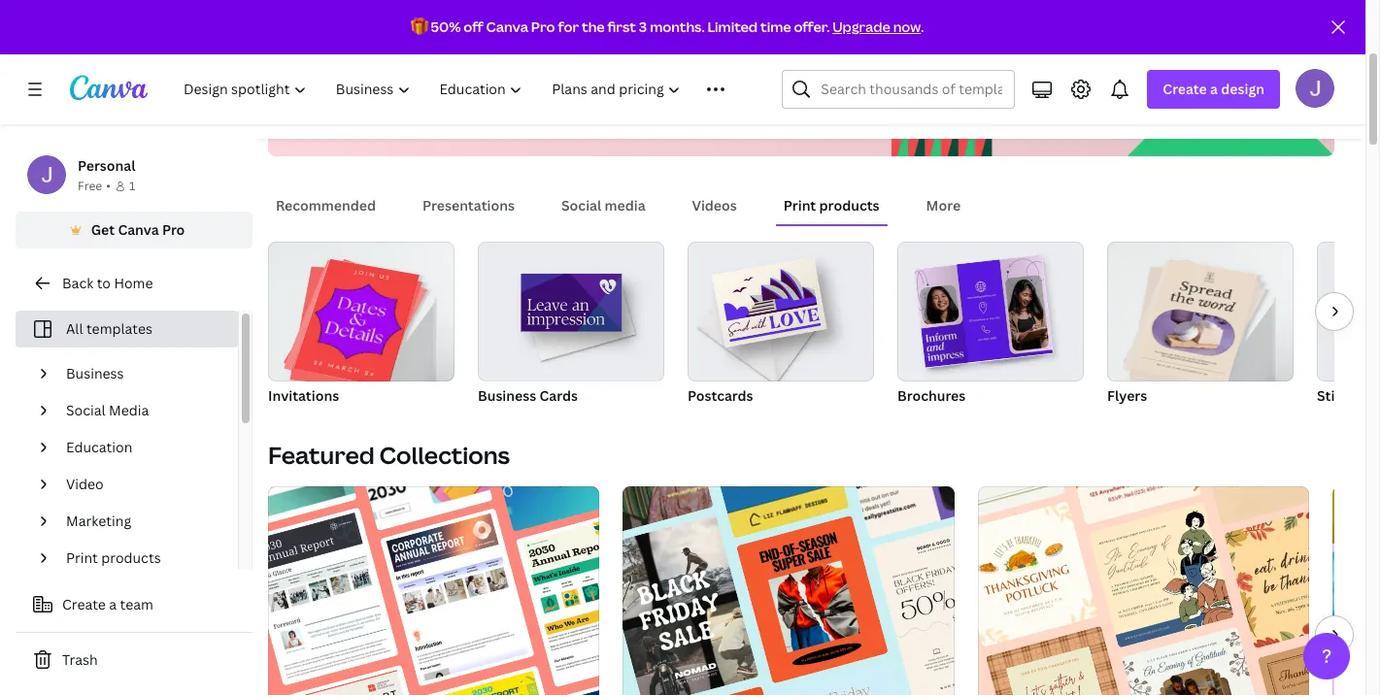 Task type: locate. For each thing, give the bounding box(es) containing it.
to inside ready to get creative for the holidays? let our christmas print collection inspire your next design.
[[350, 0, 365, 0]]

canva right off
[[486, 17, 529, 36]]

1 horizontal spatial the
[[582, 17, 605, 36]]

1 horizontal spatial print
[[784, 196, 816, 215]]

postcards
[[688, 387, 754, 405]]

1 vertical spatial for
[[558, 17, 579, 36]]

•
[[106, 178, 111, 194]]

products for the print products button
[[820, 196, 880, 215]]

0 horizontal spatial products
[[101, 549, 161, 567]]

get
[[369, 0, 393, 0]]

1 horizontal spatial canva
[[486, 17, 529, 36]]

0 vertical spatial business
[[66, 364, 124, 383]]

products
[[820, 196, 880, 215], [101, 549, 161, 567]]

products left more
[[820, 196, 880, 215]]

50%
[[431, 17, 461, 36]]

cards
[[540, 387, 578, 405]]

business cards
[[478, 387, 578, 405]]

0 horizontal spatial print products
[[66, 549, 161, 567]]

business card image
[[478, 242, 665, 381], [521, 274, 622, 332]]

templates
[[86, 320, 153, 338]]

0 horizontal spatial to
[[97, 274, 111, 292]]

0 horizontal spatial create
[[62, 596, 106, 614]]

0 horizontal spatial a
[[109, 596, 117, 614]]

print inside the print products button
[[784, 196, 816, 215]]

canva right get
[[118, 221, 159, 239]]

Search search field
[[821, 71, 1003, 108]]

0 vertical spatial print products
[[784, 196, 880, 215]]

collection
[[340, 4, 414, 25]]

to left 'get'
[[350, 0, 365, 0]]

the
[[487, 0, 512, 0], [582, 17, 605, 36]]

business
[[66, 364, 124, 383], [478, 387, 537, 405]]

1 horizontal spatial a
[[1211, 80, 1218, 98]]

create a team button
[[16, 586, 253, 625]]

brochure image
[[898, 242, 1084, 382], [915, 255, 1053, 368]]

let
[[590, 0, 614, 0]]

flyer image
[[1108, 242, 1294, 382], [1133, 259, 1259, 388]]

pro up back to home link
[[162, 221, 185, 239]]

1 horizontal spatial create
[[1163, 80, 1208, 98]]

print products button
[[776, 188, 888, 224]]

1 vertical spatial business
[[478, 387, 537, 405]]

social inside button
[[562, 196, 602, 215]]

for inside ready to get creative for the holidays? let our christmas print collection inspire your next design.
[[461, 0, 483, 0]]

pro down the holidays?
[[531, 17, 555, 36]]

1 vertical spatial create
[[62, 596, 106, 614]]

top level navigation element
[[171, 70, 736, 109], [171, 70, 736, 109]]

1 vertical spatial to
[[97, 274, 111, 292]]

0 vertical spatial to
[[350, 0, 365, 0]]

pro
[[531, 17, 555, 36], [162, 221, 185, 239]]

to
[[350, 0, 365, 0], [97, 274, 111, 292]]

social media
[[66, 401, 149, 420]]

offer.
[[794, 17, 830, 36]]

0 vertical spatial create
[[1163, 80, 1208, 98]]

all templates
[[66, 320, 153, 338]]

0 horizontal spatial for
[[461, 0, 483, 0]]

business card image inside business cards "link"
[[521, 274, 622, 332]]

create a design button
[[1148, 70, 1281, 109]]

presentations
[[423, 196, 515, 215]]

recommended button
[[268, 188, 384, 224]]

upgrade now button
[[833, 17, 921, 36]]

products inside button
[[820, 196, 880, 215]]

business left cards
[[478, 387, 537, 405]]

1 horizontal spatial print products
[[784, 196, 880, 215]]

0 horizontal spatial the
[[487, 0, 512, 0]]

start decorating!
[[315, 52, 427, 71]]

1 vertical spatial print
[[66, 549, 98, 567]]

a inside create a team button
[[109, 596, 117, 614]]

featured
[[268, 439, 375, 471]]

products down the marketing link at left bottom
[[101, 549, 161, 567]]

0 horizontal spatial social
[[66, 401, 106, 420]]

a
[[1211, 80, 1218, 98], [109, 596, 117, 614]]

print products
[[784, 196, 880, 215], [66, 549, 161, 567]]

print products for print products link
[[66, 549, 161, 567]]

1
[[129, 178, 135, 194]]

print products inside button
[[784, 196, 880, 215]]

get canva pro
[[91, 221, 185, 239]]

social left the media
[[562, 196, 602, 215]]

.
[[921, 17, 924, 36]]

0 vertical spatial social
[[562, 196, 602, 215]]

the inside ready to get creative for the holidays? let our christmas print collection inspire your next design.
[[487, 0, 512, 0]]

postcard image
[[688, 242, 875, 382], [713, 257, 828, 348]]

to right back
[[97, 274, 111, 292]]

1 horizontal spatial products
[[820, 196, 880, 215]]

print for print products link
[[66, 549, 98, 567]]

invitation image
[[268, 242, 455, 382], [294, 259, 419, 388]]

stickers link
[[1318, 242, 1381, 409]]

decorating!
[[351, 52, 427, 71]]

create left design
[[1163, 80, 1208, 98]]

home
[[114, 274, 153, 292]]

social media button
[[554, 188, 654, 224]]

social
[[562, 196, 602, 215], [66, 401, 106, 420]]

1 horizontal spatial pro
[[531, 17, 555, 36]]

education link
[[58, 429, 226, 466]]

a left team
[[109, 596, 117, 614]]

the up your
[[487, 0, 512, 0]]

0 horizontal spatial canva
[[118, 221, 159, 239]]

for up your
[[461, 0, 483, 0]]

create
[[1163, 80, 1208, 98], [62, 596, 106, 614]]

1 vertical spatial pro
[[162, 221, 185, 239]]

invitations
[[268, 387, 339, 405]]

to for get
[[350, 0, 365, 0]]

20% off christmas print! image
[[869, 0, 1335, 156]]

for
[[461, 0, 483, 0], [558, 17, 579, 36]]

team
[[120, 596, 153, 614]]

create inside button
[[62, 596, 106, 614]]

pro inside button
[[162, 221, 185, 239]]

1 horizontal spatial to
[[350, 0, 365, 0]]

print right videos on the right of the page
[[784, 196, 816, 215]]

off
[[464, 17, 484, 36]]

our
[[618, 0, 644, 0]]

1 vertical spatial print products
[[66, 549, 161, 567]]

design.
[[547, 4, 600, 25]]

0 horizontal spatial print
[[66, 549, 98, 567]]

1 vertical spatial a
[[109, 596, 117, 614]]

a left design
[[1211, 80, 1218, 98]]

print inside print products link
[[66, 549, 98, 567]]

print products link
[[58, 540, 226, 577]]

1 vertical spatial products
[[101, 549, 161, 567]]

ready
[[299, 0, 346, 0]]

inspire
[[418, 4, 469, 25]]

back to home link
[[16, 264, 253, 303]]

1 horizontal spatial business
[[478, 387, 537, 405]]

1 horizontal spatial for
[[558, 17, 579, 36]]

print down marketing
[[66, 549, 98, 567]]

the down let
[[582, 17, 605, 36]]

social up the education
[[66, 401, 106, 420]]

0 vertical spatial for
[[461, 0, 483, 0]]

0 vertical spatial products
[[820, 196, 880, 215]]

business up social media
[[66, 364, 124, 383]]

business inside business link
[[66, 364, 124, 383]]

None search field
[[783, 70, 1016, 109]]

for down the holidays?
[[558, 17, 579, 36]]

0 vertical spatial the
[[487, 0, 512, 0]]

a inside create a design dropdown button
[[1211, 80, 1218, 98]]

creative
[[397, 0, 457, 0]]

0 vertical spatial a
[[1211, 80, 1218, 98]]

create inside dropdown button
[[1163, 80, 1208, 98]]

0 horizontal spatial business
[[66, 364, 124, 383]]

video
[[66, 475, 104, 494]]

business inside business cards "link"
[[478, 387, 537, 405]]

flyer image inside flyers link
[[1133, 259, 1259, 388]]

next
[[511, 4, 544, 25]]

free •
[[78, 178, 111, 194]]

start decorating! link
[[299, 43, 443, 82]]

print
[[784, 196, 816, 215], [66, 549, 98, 567]]

canva inside button
[[118, 221, 159, 239]]

1 horizontal spatial social
[[562, 196, 602, 215]]

0 vertical spatial print
[[784, 196, 816, 215]]

0 horizontal spatial pro
[[162, 221, 185, 239]]

0 vertical spatial canva
[[486, 17, 529, 36]]

create left team
[[62, 596, 106, 614]]

1 vertical spatial social
[[66, 401, 106, 420]]

1 vertical spatial canva
[[118, 221, 159, 239]]



Task type: vqa. For each thing, say whether or not it's contained in the screenshot.
Presentations button at the left
yes



Task type: describe. For each thing, give the bounding box(es) containing it.
design
[[1222, 80, 1265, 98]]

now
[[894, 17, 921, 36]]

3
[[639, 17, 647, 36]]

to for home
[[97, 274, 111, 292]]

flyers link
[[1108, 242, 1294, 409]]

videos
[[692, 196, 737, 215]]

brochures
[[898, 387, 966, 405]]

start
[[315, 52, 348, 71]]

1 vertical spatial the
[[582, 17, 605, 36]]

social media link
[[58, 393, 226, 429]]

create for create a team
[[62, 596, 106, 614]]

recommended
[[276, 196, 376, 215]]

months.
[[650, 17, 705, 36]]

brochures link
[[898, 242, 1084, 409]]

social for social media
[[66, 401, 106, 420]]

a for team
[[109, 596, 117, 614]]

print for the print products button
[[784, 196, 816, 215]]

more button
[[919, 188, 969, 224]]

social media
[[562, 196, 646, 215]]

create for create a design
[[1163, 80, 1208, 98]]

flyers
[[1108, 387, 1148, 405]]

create a design
[[1163, 80, 1265, 98]]

marketing link
[[58, 503, 226, 540]]

video link
[[58, 466, 226, 503]]

sticker image
[[1318, 242, 1381, 382]]

a for design
[[1211, 80, 1218, 98]]

stickers
[[1318, 387, 1370, 405]]

jacob simon image
[[1296, 69, 1335, 108]]

postcards link
[[688, 242, 875, 409]]

more
[[927, 196, 961, 215]]

upgrade
[[833, 17, 891, 36]]

all
[[66, 320, 83, 338]]

media
[[109, 401, 149, 420]]

business cards link
[[478, 242, 665, 409]]

marketing
[[66, 512, 131, 531]]

ready to get creative for the holidays? let our christmas print collection inspire your next design.
[[299, 0, 724, 25]]

0 vertical spatial pro
[[531, 17, 555, 36]]

first
[[608, 17, 636, 36]]

back
[[62, 274, 93, 292]]

🎁 50% off canva pro for the first 3 months. limited time offer. upgrade now .
[[411, 17, 924, 36]]

trash
[[62, 651, 98, 669]]

education
[[66, 438, 132, 457]]

christmas
[[648, 0, 724, 0]]

holidays?
[[516, 0, 587, 0]]

personal
[[78, 156, 135, 175]]

create a team
[[62, 596, 153, 614]]

business for business
[[66, 364, 124, 383]]

featured collections
[[268, 439, 510, 471]]

print
[[299, 4, 336, 25]]

media
[[605, 196, 646, 215]]

collections
[[379, 439, 510, 471]]

invitations link
[[268, 242, 455, 409]]

🎁
[[411, 17, 428, 36]]

print products for the print products button
[[784, 196, 880, 215]]

get canva pro button
[[16, 212, 253, 249]]

get
[[91, 221, 115, 239]]

free
[[78, 178, 102, 194]]

trash link
[[16, 641, 253, 680]]

your
[[473, 4, 507, 25]]

business for business cards
[[478, 387, 537, 405]]

limited
[[708, 17, 758, 36]]

products for print products link
[[101, 549, 161, 567]]

presentations button
[[415, 188, 523, 224]]

social for social media
[[562, 196, 602, 215]]

time
[[761, 17, 792, 36]]

videos button
[[685, 188, 745, 224]]

back to home
[[62, 274, 153, 292]]

business link
[[58, 356, 226, 393]]



